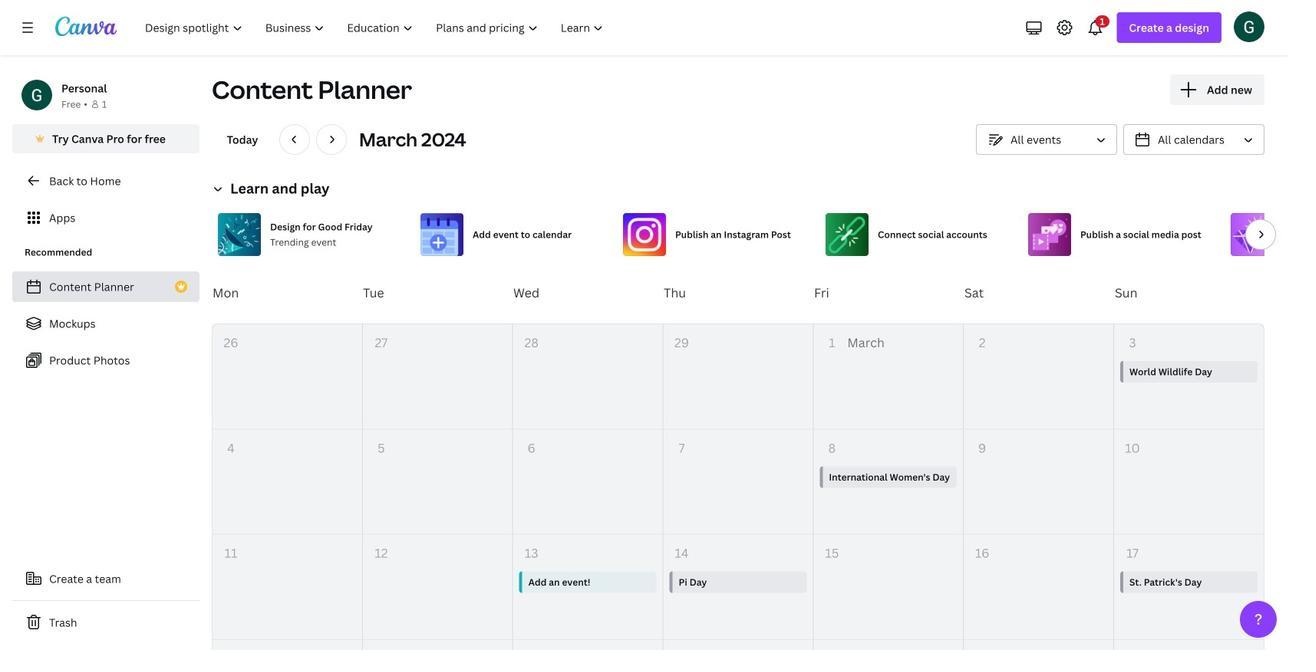 Task type: vqa. For each thing, say whether or not it's contained in the screenshot.
group
no



Task type: describe. For each thing, give the bounding box(es) containing it.
top level navigation element
[[135, 12, 617, 43]]

sunday column header
[[1114, 262, 1265, 324]]

thursday column header
[[663, 262, 814, 324]]

friday column header
[[814, 262, 964, 324]]

saturday column header
[[964, 262, 1114, 324]]



Task type: locate. For each thing, give the bounding box(es) containing it.
greg robinson image
[[1234, 11, 1265, 42]]

tuesday column header
[[362, 262, 513, 324]]

wednesday column header
[[513, 262, 663, 324]]

row
[[212, 262, 1265, 324], [213, 325, 1264, 430], [213, 430, 1264, 535], [213, 535, 1264, 641], [213, 641, 1264, 651]]

list
[[12, 272, 200, 376]]

None button
[[976, 124, 1117, 155], [1124, 124, 1265, 155], [976, 124, 1117, 155], [1124, 124, 1265, 155]]

monday column header
[[212, 262, 362, 324]]



